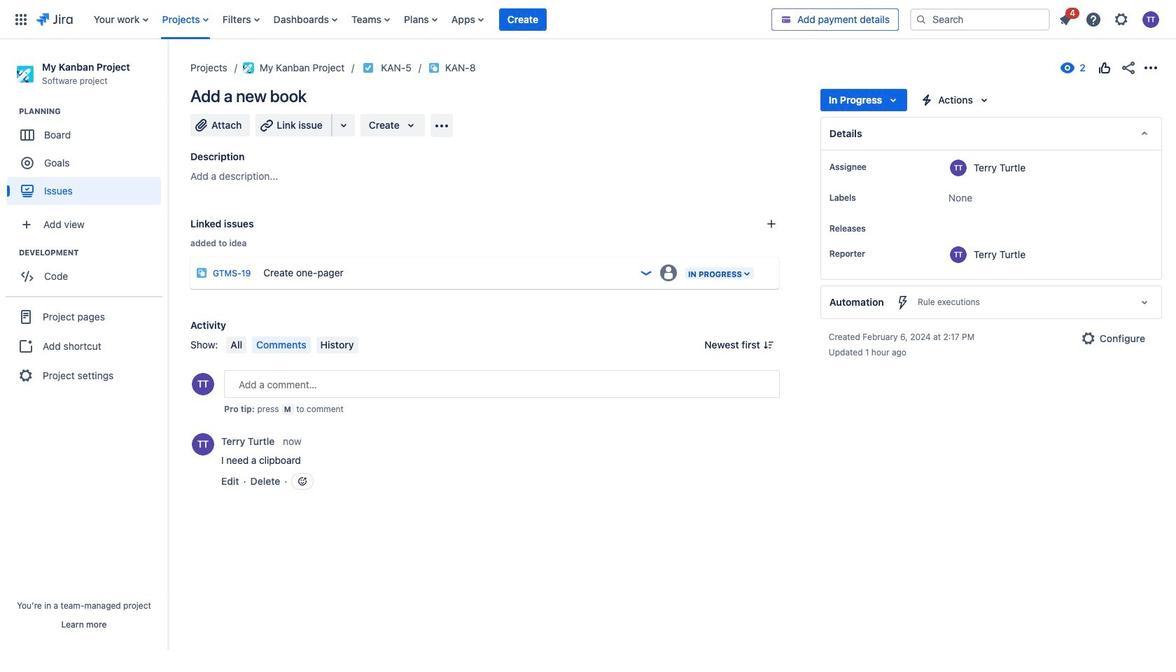 Task type: locate. For each thing, give the bounding box(es) containing it.
heading
[[19, 106, 167, 117], [19, 247, 167, 259]]

sidebar element
[[0, 39, 168, 651]]

jira image
[[36, 11, 73, 28], [36, 11, 73, 28]]

banner
[[0, 0, 1177, 39]]

reporter pin to top. only you can see pinned fields. image
[[869, 249, 880, 260]]

list
[[87, 0, 772, 39], [1054, 5, 1168, 32]]

2 heading from the top
[[19, 247, 167, 259]]

list item
[[499, 0, 547, 39], [1054, 5, 1080, 30]]

1 heading from the top
[[19, 106, 167, 117]]

group for planning image
[[7, 106, 167, 210]]

list up subtask icon
[[87, 0, 772, 39]]

None search field
[[911, 8, 1051, 30]]

more information about terry turtle image
[[950, 247, 967, 263], [192, 434, 214, 456]]

details element
[[821, 117, 1163, 151]]

0 vertical spatial more information about terry turtle image
[[950, 247, 967, 263]]

list up vote options: no one has voted for this issue yet. image
[[1054, 5, 1168, 32]]

development image
[[2, 245, 19, 261]]

add reaction image
[[297, 476, 308, 488]]

subtask image
[[429, 62, 440, 74]]

group
[[7, 106, 167, 210], [7, 247, 167, 295], [6, 296, 163, 396]]

settings image
[[1114, 11, 1131, 28]]

1 vertical spatial heading
[[19, 247, 167, 259]]

add app image
[[433, 117, 450, 134]]

1 horizontal spatial more information about terry turtle image
[[950, 247, 967, 263]]

issue type: sub-task image
[[196, 268, 207, 279]]

task image
[[363, 62, 374, 74]]

1 horizontal spatial list item
[[1054, 5, 1080, 30]]

more information about terry turtle image
[[950, 160, 967, 177]]

labels pin to top. only you can see pinned fields. image
[[859, 193, 871, 204]]

1 vertical spatial more information about terry turtle image
[[192, 434, 214, 456]]

menu bar
[[224, 337, 361, 354]]

0 horizontal spatial list
[[87, 0, 772, 39]]

0 vertical spatial group
[[7, 106, 167, 210]]

0 vertical spatial heading
[[19, 106, 167, 117]]

group for development image
[[7, 247, 167, 295]]

link web pages and more image
[[335, 117, 352, 134]]

priority: low image
[[640, 266, 654, 280]]

my kanban project image
[[243, 62, 254, 74]]

sidebar navigation image
[[153, 56, 184, 84]]

1 vertical spatial group
[[7, 247, 167, 295]]



Task type: vqa. For each thing, say whether or not it's contained in the screenshot.
bottom 'group'
yes



Task type: describe. For each thing, give the bounding box(es) containing it.
1 horizontal spatial list
[[1054, 5, 1168, 32]]

notifications image
[[1058, 11, 1075, 28]]

0 horizontal spatial list item
[[499, 0, 547, 39]]

your profile and settings image
[[1143, 11, 1160, 28]]

actions image
[[1143, 60, 1160, 76]]

vote options: no one has voted for this issue yet. image
[[1097, 60, 1114, 76]]

Search field
[[911, 8, 1051, 30]]

help image
[[1086, 11, 1103, 28]]

appswitcher icon image
[[13, 11, 29, 28]]

goal image
[[21, 157, 34, 170]]

2 vertical spatial group
[[6, 296, 163, 396]]

link an issue image
[[766, 219, 777, 230]]

0 horizontal spatial more information about terry turtle image
[[192, 434, 214, 456]]

primary element
[[8, 0, 772, 39]]

automation element
[[821, 286, 1163, 319]]

copy link to issue image
[[473, 62, 485, 73]]

Add a comment… field
[[224, 371, 780, 399]]

assignee pin to top. only you can see pinned fields. image
[[870, 162, 881, 173]]

heading for group for planning image
[[19, 106, 167, 117]]

heading for development image group
[[19, 247, 167, 259]]

planning image
[[2, 103, 19, 120]]

search image
[[916, 14, 927, 25]]



